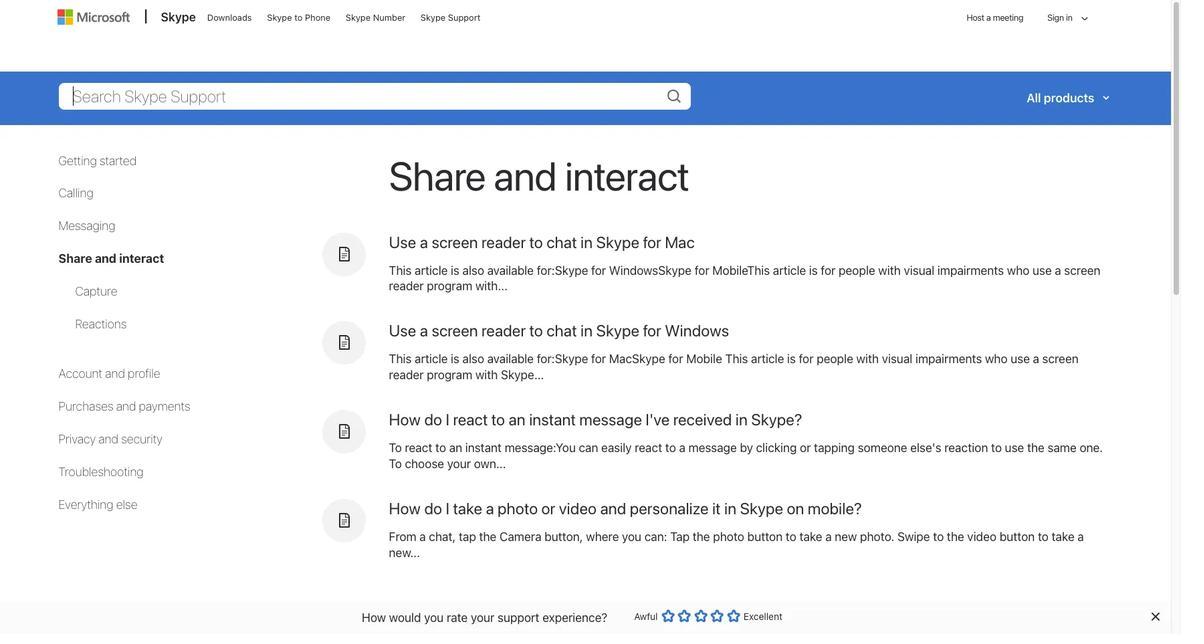 Task type: locate. For each thing, give the bounding box(es) containing it.
0 vertical spatial i
[[446, 410, 450, 429]]

1 vertical spatial available
[[488, 352, 534, 366]]

1 vertical spatial impairments
[[916, 352, 983, 366]]

i for react
[[446, 410, 450, 429]]

1 vertical spatial do
[[425, 499, 442, 518]]

1 i from the top
[[446, 410, 450, 429]]

skype left number
[[346, 12, 371, 23]]

1 horizontal spatial video
[[968, 530, 997, 544]]

do up the choose
[[425, 410, 442, 429]]

or
[[800, 441, 811, 455], [542, 499, 556, 518]]

1 chat from the top
[[547, 233, 577, 251]]

share and interact up capture link
[[59, 252, 164, 266]]

who
[[1008, 263, 1030, 277], [986, 352, 1008, 366]]

1 vertical spatial or
[[542, 499, 556, 518]]

share
[[389, 152, 486, 199], [59, 252, 92, 266]]

1 vertical spatial your
[[471, 611, 495, 625]]

1 horizontal spatial button
[[1000, 530, 1035, 544]]

also inside this article is also available for:skype for windowsskype for mobilethis article is for people with visual impairments who use a screen reader program with...
[[463, 263, 485, 277]]

use inside to react to an instant message:you can easily react to a message by clicking or tapping someone else's reaction to use the same one. to choose your own...
[[1006, 441, 1025, 455]]

article
[[415, 263, 448, 277], [773, 263, 807, 277], [415, 352, 448, 366], [751, 352, 785, 366]]

choose
[[405, 457, 444, 471]]

who inside this article is also available for:skype for macskype for mobile this article is for people with visual impairments who use a screen reader program with skype...
[[986, 352, 1008, 366]]

or up the button,
[[542, 499, 556, 518]]

1 program from the top
[[427, 279, 473, 293]]

downloads
[[207, 12, 252, 23]]

1 horizontal spatial message
[[689, 441, 737, 455]]

everything
[[59, 498, 113, 512]]

from a chat, tap the camera button, where you can: tap the photo button to take a new photo. swipe to the video button to take a new...
[[389, 530, 1085, 560]]

one.
[[1080, 441, 1104, 455]]

0 vertical spatial with
[[879, 263, 901, 277]]

in
[[1067, 12, 1073, 23], [581, 233, 593, 251], [581, 321, 593, 340], [736, 410, 748, 429], [725, 499, 737, 518]]

1 vertical spatial share and interact
[[59, 252, 164, 266]]

0 horizontal spatial react
[[405, 441, 433, 455]]

payments
[[139, 400, 190, 414]]

reader
[[482, 233, 526, 251], [389, 279, 424, 293], [482, 321, 526, 340], [389, 368, 424, 382]]

1 also from the top
[[463, 263, 485, 277]]

tab list
[[59, 284, 309, 333]]

also
[[463, 263, 485, 277], [463, 352, 485, 366]]

getting started
[[59, 154, 137, 168]]

a
[[987, 12, 991, 23], [420, 233, 428, 251], [1056, 263, 1062, 277], [420, 321, 428, 340], [1034, 352, 1040, 366], [680, 441, 686, 455], [486, 499, 494, 518], [420, 530, 426, 544], [826, 530, 832, 544], [1078, 530, 1085, 544]]

1 option from the left
[[662, 610, 675, 623]]

1 vertical spatial visual
[[882, 352, 913, 366]]

1 vertical spatial also
[[463, 352, 485, 366]]

0 vertical spatial who
[[1008, 263, 1030, 277]]

0 horizontal spatial an
[[449, 441, 463, 455]]

calling
[[59, 186, 94, 200]]

1 vertical spatial video
[[968, 530, 997, 544]]

available inside this article is also available for:skype for macskype for mobile this article is for people with visual impairments who use a screen reader program with skype...
[[488, 352, 534, 366]]

tap
[[459, 530, 476, 544]]

your left own...
[[447, 457, 471, 471]]

available up with...
[[488, 263, 534, 277]]

0 vertical spatial visual
[[904, 263, 935, 277]]

share and interact up use a screen reader to chat in skype for mac link at the top of page
[[389, 152, 690, 199]]

2 available from the top
[[488, 352, 534, 366]]

1 for:skype from the top
[[537, 263, 589, 277]]

1 horizontal spatial or
[[800, 441, 811, 455]]

instant up own...
[[466, 441, 502, 455]]

calling link
[[59, 186, 94, 200]]

use
[[1033, 263, 1052, 277], [1011, 352, 1030, 366], [1006, 441, 1025, 455]]

0 vertical spatial use
[[389, 233, 417, 251]]

experience?
[[543, 611, 608, 625]]

1 vertical spatial who
[[986, 352, 1008, 366]]

for:skype for mac
[[537, 263, 589, 277]]

you left can:
[[622, 530, 642, 544]]

react up own...
[[453, 410, 488, 429]]

tapping
[[814, 441, 855, 455]]

1 vertical spatial an
[[449, 441, 463, 455]]

you left rate
[[424, 611, 444, 625]]

2 vertical spatial use
[[1006, 441, 1025, 455]]

to
[[295, 12, 303, 23], [530, 233, 543, 251], [530, 321, 543, 340], [492, 410, 505, 429], [436, 441, 446, 455], [666, 441, 676, 455], [992, 441, 1002, 455], [786, 530, 797, 544], [934, 530, 944, 544], [1039, 530, 1049, 544]]

0 horizontal spatial photo
[[498, 499, 538, 518]]

0 horizontal spatial share
[[59, 252, 92, 266]]

1 vertical spatial i
[[446, 499, 450, 518]]

i
[[446, 410, 450, 429], [446, 499, 450, 518]]

people
[[839, 263, 876, 277], [817, 352, 854, 366]]

also for use a screen reader to chat in skype for windows
[[463, 352, 485, 366]]

else's
[[911, 441, 942, 455]]

button
[[748, 530, 783, 544], [1000, 530, 1035, 544]]

menu bar containing host a meeting
[[51, 0, 1121, 71]]

camera
[[500, 530, 542, 544]]

0 vertical spatial also
[[463, 263, 485, 277]]

0 vertical spatial how
[[389, 410, 421, 429]]

available inside this article is also available for:skype for windowsskype for mobilethis article is for people with visual impairments who use a screen reader program with...
[[488, 263, 534, 277]]

0 vertical spatial use
[[1033, 263, 1052, 277]]

skype left support at the top
[[421, 12, 446, 23]]

0 horizontal spatial or
[[542, 499, 556, 518]]

0 vertical spatial you
[[622, 530, 642, 544]]

2 do from the top
[[425, 499, 442, 518]]

how up the choose
[[389, 410, 421, 429]]

0 vertical spatial impairments
[[938, 263, 1005, 277]]

0 vertical spatial chat
[[547, 233, 577, 251]]

1 horizontal spatial you
[[622, 530, 642, 544]]

1 horizontal spatial share
[[389, 152, 486, 199]]

0 vertical spatial do
[[425, 410, 442, 429]]

1 vertical spatial people
[[817, 352, 854, 366]]

photo up camera
[[498, 499, 538, 518]]

your right rate
[[471, 611, 495, 625]]

else
[[116, 498, 138, 512]]

1 vertical spatial program
[[427, 368, 473, 382]]

2 also from the top
[[463, 352, 485, 366]]

screen inside this article is also available for:skype for windowsskype for mobilethis article is for people with visual impairments who use a screen reader program with...
[[1065, 263, 1101, 277]]

do for take
[[425, 499, 442, 518]]

1 do from the top
[[425, 410, 442, 429]]

personalize
[[630, 499, 709, 518]]

chat,
[[429, 530, 456, 544]]

with inside this article is also available for:skype for windowsskype for mobilethis article is for people with visual impairments who use a screen reader program with...
[[879, 263, 901, 277]]

by
[[740, 441, 753, 455]]

chat for mac
[[547, 233, 577, 251]]

skype left on
[[740, 499, 784, 518]]

impairments inside this article is also available for:skype for macskype for mobile this article is for people with visual impairments who use a screen reader program with skype...
[[916, 352, 983, 366]]

skype
[[161, 10, 196, 24], [267, 12, 292, 23], [346, 12, 371, 23], [421, 12, 446, 23], [597, 233, 640, 251], [597, 321, 640, 340], [740, 499, 784, 518]]

message down received
[[689, 441, 737, 455]]

0 horizontal spatial you
[[424, 611, 444, 625]]

1 vertical spatial for:skype
[[537, 352, 589, 366]]

how do i take a photo or video and personalize it in skype on mobile? link
[[389, 499, 863, 518]]

0 vertical spatial available
[[488, 263, 534, 277]]

1 vertical spatial interact
[[119, 252, 164, 266]]

started
[[100, 154, 137, 168]]

available up skype...
[[488, 352, 534, 366]]

0 vertical spatial message
[[580, 410, 642, 429]]

0 vertical spatial instant
[[529, 410, 576, 429]]

skype link
[[154, 1, 200, 37]]

your inside to react to an instant message:you can easily react to a message by clicking or tapping someone else's reaction to use the same one. to choose your own...
[[447, 457, 471, 471]]

1 vertical spatial message
[[689, 441, 737, 455]]

take
[[453, 499, 483, 518], [800, 530, 823, 544], [1052, 530, 1075, 544]]

visual
[[904, 263, 935, 277], [882, 352, 913, 366]]

use inside this article is also available for:skype for windowsskype for mobilethis article is for people with visual impairments who use a screen reader program with...
[[1033, 263, 1052, 277]]

skype up macskype
[[597, 321, 640, 340]]

0 horizontal spatial take
[[453, 499, 483, 518]]

everything else link
[[59, 498, 138, 512]]

sign
[[1048, 12, 1065, 23]]

rate
[[447, 611, 468, 625]]

a inside to react to an instant message:you can easily react to a message by clicking or tapping someone else's reaction to use the same one. to choose your own...
[[680, 441, 686, 455]]

and for purchases and payments link
[[116, 400, 136, 414]]

0 horizontal spatial instant
[[466, 441, 502, 455]]

use a screen reader to chat in skype for mac
[[389, 233, 695, 251]]

2 use from the top
[[389, 321, 417, 340]]

getting
[[59, 154, 97, 168]]

how up from
[[389, 499, 421, 518]]

2 vertical spatial how
[[362, 611, 386, 625]]

how for how would you rate your support experience?
[[362, 611, 386, 625]]

for:skype inside this article is also available for:skype for macskype for mobile this article is for people with visual impairments who use a screen reader program with skype...
[[537, 352, 589, 366]]

skype left phone
[[267, 12, 292, 23]]

menu bar
[[51, 0, 1121, 71]]

with
[[879, 263, 901, 277], [857, 352, 879, 366], [476, 368, 498, 382]]

for:skype down use a screen reader to chat in skype for windows
[[537, 352, 589, 366]]

0 vertical spatial program
[[427, 279, 473, 293]]

skype to phone
[[267, 12, 331, 23]]

4 option from the left
[[711, 610, 724, 623]]

0 vertical spatial for:skype
[[537, 263, 589, 277]]

skype...
[[501, 368, 544, 382]]

reader inside this article is also available for:skype for windowsskype for mobilethis article is for people with visual impairments who use a screen reader program with...
[[389, 279, 424, 293]]

visual inside this article is also available for:skype for windowsskype for mobilethis article is for people with visual impairments who use a screen reader program with...
[[904, 263, 935, 277]]

0 vertical spatial an
[[509, 410, 526, 429]]

1 vertical spatial photo
[[713, 530, 745, 544]]

photo down the it
[[713, 530, 745, 544]]

your
[[447, 457, 471, 471], [471, 611, 495, 625]]

chat for windows
[[547, 321, 577, 340]]

profile
[[128, 367, 160, 381]]

use for use a screen reader to chat in skype for mac
[[389, 233, 417, 251]]

account and profile
[[59, 367, 160, 381]]

this article is also available for:skype for windowsskype for mobilethis article is for people with visual impairments who use a screen reader program with...
[[389, 263, 1101, 293]]

2 chat from the top
[[547, 321, 577, 340]]

or left tapping on the right of the page
[[800, 441, 811, 455]]

1 to from the top
[[389, 441, 402, 455]]

1 vertical spatial use
[[389, 321, 417, 340]]

0 vertical spatial interact
[[565, 152, 690, 199]]

1 vertical spatial instant
[[466, 441, 502, 455]]

do
[[425, 410, 442, 429], [425, 499, 442, 518]]

microsoft image
[[57, 9, 129, 25]]

and for the "account and profile" link
[[105, 367, 125, 381]]

how would you rate your support experience?
[[362, 611, 608, 625]]

same
[[1048, 441, 1077, 455]]

share and interact
[[389, 152, 690, 199], [59, 252, 164, 266]]

0 vertical spatial to
[[389, 441, 402, 455]]

skype number link
[[340, 1, 412, 33]]

1 vertical spatial to
[[389, 457, 402, 471]]

0 vertical spatial your
[[447, 457, 471, 471]]

0 vertical spatial people
[[839, 263, 876, 277]]

2 program from the top
[[427, 368, 473, 382]]

0 vertical spatial or
[[800, 441, 811, 455]]

2 horizontal spatial take
[[1052, 530, 1075, 544]]

instant
[[529, 410, 576, 429], [466, 441, 502, 455]]

how left would
[[362, 611, 386, 625]]

for:skype down use a screen reader to chat in skype for mac link at the top of page
[[537, 263, 589, 277]]

1 vertical spatial chat
[[547, 321, 577, 340]]

1 use from the top
[[389, 233, 417, 251]]

0 vertical spatial photo
[[498, 499, 538, 518]]

how for how do i react to an instant message i've received in skype?
[[389, 410, 421, 429]]

troubleshooting link
[[59, 465, 144, 479]]

this inside this article is also available for:skype for windowsskype for mobilethis article is for people with visual impairments who use a screen reader program with...
[[389, 263, 412, 277]]

and
[[494, 152, 557, 199], [95, 252, 116, 266], [105, 367, 125, 381], [116, 400, 136, 414], [99, 432, 118, 446], [601, 499, 627, 518]]

use a screen reader to chat in skype for windows link
[[389, 321, 730, 340]]

would
[[389, 611, 421, 625]]

0 vertical spatial share and interact
[[389, 152, 690, 199]]

2 i from the top
[[446, 499, 450, 518]]

security
[[121, 432, 163, 446]]

is
[[451, 263, 460, 277], [810, 263, 818, 277], [451, 352, 460, 366], [788, 352, 796, 366]]

skype support
[[421, 12, 481, 23]]

react down "i've"
[[635, 441, 663, 455]]

0 vertical spatial video
[[559, 499, 597, 518]]

from
[[389, 530, 417, 544]]

1 horizontal spatial photo
[[713, 530, 745, 544]]

1 horizontal spatial interact
[[565, 152, 690, 199]]

1 vertical spatial use
[[1011, 352, 1030, 366]]

message up easily
[[580, 410, 642, 429]]

mobilethis
[[713, 263, 770, 277]]

instant up message:you at the bottom left
[[529, 410, 576, 429]]

0 horizontal spatial button
[[748, 530, 783, 544]]

1 available from the top
[[488, 263, 534, 277]]

use a screen reader to chat in skype for mac link
[[389, 233, 695, 251]]

capture link
[[75, 285, 117, 299]]

also inside this article is also available for:skype for macskype for mobile this article is for people with visual impairments who use a screen reader program with skype...
[[463, 352, 485, 366]]

2 for:skype from the top
[[537, 352, 589, 366]]

with...
[[476, 279, 508, 293]]

for:skype inside this article is also available for:skype for windowsskype for mobilethis article is for people with visual impairments who use a screen reader program with...
[[537, 263, 589, 277]]

do up chat,
[[425, 499, 442, 518]]

option
[[662, 610, 675, 623], [678, 610, 691, 623], [694, 610, 708, 623], [711, 610, 724, 623], [727, 610, 741, 623]]

or inside to react to an instant message:you can easily react to a message by clicking or tapping someone else's reaction to use the same one. to choose your own...
[[800, 441, 811, 455]]

video inside from a chat, tap the camera button, where you can: tap the photo button to take a new photo. swipe to the video button to take a new...
[[968, 530, 997, 544]]

who inside this article is also available for:skype for windowsskype for mobilethis article is for people with visual impairments who use a screen reader program with...
[[1008, 263, 1030, 277]]

1 vertical spatial how
[[389, 499, 421, 518]]

0 horizontal spatial interact
[[119, 252, 164, 266]]

screen inside this article is also available for:skype for macskype for mobile this article is for people with visual impairments who use a screen reader program with skype...
[[1043, 352, 1079, 366]]

react up the choose
[[405, 441, 433, 455]]



Task type: describe. For each thing, give the bounding box(es) containing it.
host
[[967, 12, 985, 23]]

messaging
[[59, 219, 116, 233]]

available for use a screen reader to chat in skype for windows
[[488, 352, 534, 366]]

a inside this article is also available for:skype for windowsskype for mobilethis article is for people with visual impairments who use a screen reader program with...
[[1056, 263, 1062, 277]]

visual inside this article is also available for:skype for macskype for mobile this article is for people with visual impairments who use a screen reader program with skype...
[[882, 352, 913, 366]]

2 to from the top
[[389, 457, 402, 471]]

to react to an instant message:you can easily react to a message by clicking or tapping someone else's reaction to use the same one. to choose your own...
[[389, 441, 1104, 471]]

use a screen reader to chat in skype for windows
[[389, 321, 730, 340]]

reaction
[[945, 441, 989, 455]]

privacy
[[59, 432, 96, 446]]

an inside to react to an instant message:you can easily react to a message by clicking or tapping someone else's reaction to use the same one. to choose your own...
[[449, 441, 463, 455]]

can:
[[645, 530, 668, 544]]

a inside menu bar
[[987, 12, 991, 23]]

1 horizontal spatial an
[[509, 410, 526, 429]]

1 vertical spatial share
[[59, 252, 92, 266]]

photo inside from a chat, tap the camera button, where you can: tap the photo button to take a new photo. swipe to the video button to take a new...
[[713, 530, 745, 544]]

new
[[835, 530, 858, 544]]

how do i react to an instant message i've received in skype?
[[389, 410, 803, 429]]

windowsskype
[[609, 263, 692, 277]]

troubleshooting
[[59, 465, 144, 479]]

everything else
[[59, 498, 138, 512]]

excellent
[[744, 611, 783, 622]]

privacy and security link
[[59, 432, 163, 446]]

on
[[787, 499, 805, 518]]

reactions
[[75, 317, 127, 331]]

photo.
[[861, 530, 895, 544]]

3 option from the left
[[694, 610, 708, 623]]

number
[[373, 12, 406, 23]]

and for share and interact 'link'
[[95, 252, 116, 266]]

use for use a screen reader to chat in skype for windows
[[389, 321, 417, 340]]

easily
[[602, 441, 632, 455]]

skype support link
[[415, 1, 487, 33]]

support
[[498, 611, 540, 625]]

skype up windowsskype
[[597, 233, 640, 251]]

skype number
[[346, 12, 406, 23]]

purchases
[[59, 400, 114, 414]]

someone
[[858, 441, 908, 455]]

0 horizontal spatial message
[[580, 410, 642, 429]]

host a meeting link
[[956, 1, 1035, 35]]

do for react
[[425, 410, 442, 429]]

i've
[[646, 410, 670, 429]]

host a meeting
[[967, 12, 1024, 23]]

account and profile link
[[59, 367, 160, 381]]

this article is also available for:skype for macskype for mobile this article is for people with visual impairments who use a screen reader program with skype...
[[389, 352, 1079, 382]]

account
[[59, 367, 102, 381]]

new...
[[389, 546, 420, 560]]

0 vertical spatial share
[[389, 152, 486, 199]]

0 horizontal spatial share and interact
[[59, 252, 164, 266]]

the inside to react to an instant message:you can easily react to a message by clicking or tapping someone else's reaction to use the same one. to choose your own...
[[1028, 441, 1045, 455]]

also for use a screen reader to chat in skype for mac
[[463, 263, 485, 277]]

1 horizontal spatial instant
[[529, 410, 576, 429]]

0 horizontal spatial video
[[559, 499, 597, 518]]

phone
[[305, 12, 331, 23]]

messaging link
[[59, 219, 116, 233]]

button,
[[545, 530, 583, 544]]

it
[[713, 499, 721, 518]]

can
[[579, 441, 599, 455]]

people inside this article is also available for:skype for windowsskype for mobilethis article is for people with visual impairments who use a screen reader program with...
[[839, 263, 876, 277]]

dismiss the survey image
[[1150, 612, 1161, 622]]

people inside this article is also available for:skype for macskype for mobile this article is for people with visual impairments who use a screen reader program with skype...
[[817, 352, 854, 366]]

1 vertical spatial you
[[424, 611, 444, 625]]

and for privacy and security link
[[99, 432, 118, 446]]

program inside this article is also available for:skype for macskype for mobile this article is for people with visual impairments who use a screen reader program with skype...
[[427, 368, 473, 382]]

tab list containing capture
[[59, 284, 309, 333]]

mobile?
[[808, 499, 863, 518]]

how do i take a photo or video and personalize it in skype on mobile?
[[389, 499, 863, 518]]

own...
[[474, 457, 506, 471]]

1 horizontal spatial share and interact
[[389, 152, 690, 199]]

meeting
[[993, 12, 1024, 23]]

capture
[[75, 285, 117, 299]]

reactions link
[[75, 317, 127, 331]]

program inside this article is also available for:skype for windowsskype for mobilethis article is for people with visual impairments who use a screen reader program with...
[[427, 279, 473, 293]]

1 horizontal spatial react
[[453, 410, 488, 429]]

impairments inside this article is also available for:skype for windowsskype for mobilethis article is for people with visual impairments who use a screen reader program with...
[[938, 263, 1005, 277]]

2 option from the left
[[678, 610, 691, 623]]

windows
[[665, 321, 730, 340]]

2 horizontal spatial react
[[635, 441, 663, 455]]

this for use a screen reader to chat in skype for mac
[[389, 263, 412, 277]]

skype left downloads
[[161, 10, 196, 24]]

message inside to react to an instant message:you can easily react to a message by clicking or tapping someone else's reaction to use the same one. to choose your own...
[[689, 441, 737, 455]]

how would you rate your support experience? list box
[[662, 607, 741, 630]]

purchases and payments link
[[59, 400, 190, 414]]

2 button from the left
[[1000, 530, 1035, 544]]

available for use a screen reader to chat in skype for mac
[[488, 263, 534, 277]]

5 option from the left
[[727, 610, 741, 623]]

reader inside this article is also available for:skype for macskype for mobile this article is for people with visual impairments who use a screen reader program with skype...
[[389, 368, 424, 382]]

received
[[674, 410, 732, 429]]

mobile
[[687, 352, 723, 366]]

sign in
[[1048, 12, 1073, 23]]

purchases and payments
[[59, 400, 190, 414]]

in inside menu bar
[[1067, 12, 1073, 23]]

Search Skype Support text field
[[59, 83, 691, 109]]

use inside this article is also available for:skype for macskype for mobile this article is for people with visual impairments who use a screen reader program with skype...
[[1011, 352, 1030, 366]]

skype?
[[752, 410, 803, 429]]

privacy and security
[[59, 432, 163, 446]]

share and interact link
[[59, 252, 164, 266]]

message:you
[[505, 441, 576, 455]]

swipe
[[898, 530, 931, 544]]

getting started link
[[59, 154, 137, 168]]

for:skype for windows
[[537, 352, 589, 366]]

instant inside to react to an instant message:you can easily react to a message by clicking or tapping someone else's reaction to use the same one. to choose your own...
[[466, 441, 502, 455]]

sign in link
[[1036, 0, 1093, 37]]

tap
[[671, 530, 690, 544]]

skype to phone link
[[261, 1, 337, 33]]

mac
[[665, 233, 695, 251]]

how for how do i take a photo or video and personalize it in skype on mobile?
[[389, 499, 421, 518]]

awful
[[635, 611, 658, 622]]

this for use a screen reader to chat in skype for windows
[[389, 352, 412, 366]]

i for take
[[446, 499, 450, 518]]

2 vertical spatial with
[[476, 368, 498, 382]]

you inside from a chat, tap the camera button, where you can: tap the photo button to take a new photo. swipe to the video button to take a new...
[[622, 530, 642, 544]]

1 horizontal spatial take
[[800, 530, 823, 544]]

clicking
[[757, 441, 797, 455]]

1 vertical spatial with
[[857, 352, 879, 366]]

a inside this article is also available for:skype for macskype for mobile this article is for people with visual impairments who use a screen reader program with skype...
[[1034, 352, 1040, 366]]

downloads link
[[201, 1, 258, 33]]

support
[[448, 12, 481, 23]]

macskype
[[609, 352, 666, 366]]

1 button from the left
[[748, 530, 783, 544]]

how do i react to an instant message i've received in skype? link
[[389, 410, 803, 429]]



Task type: vqa. For each thing, say whether or not it's contained in the screenshot.
"orders"
no



